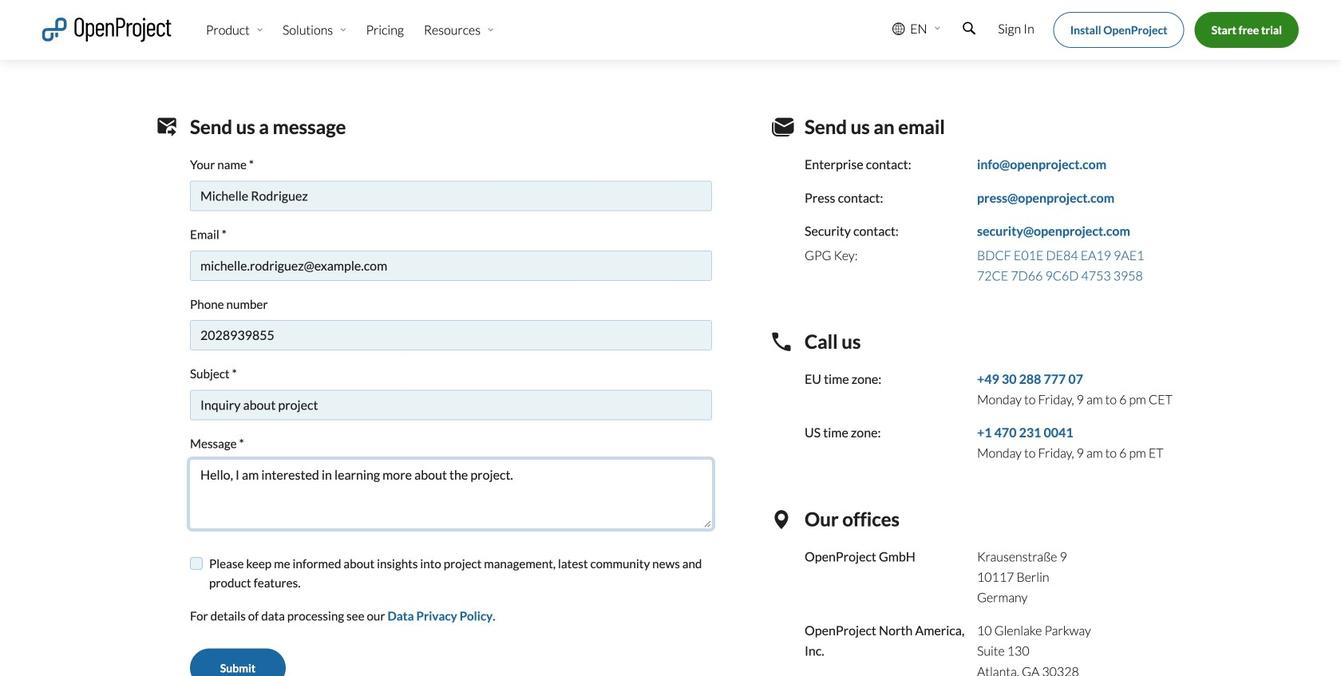 Task type: locate. For each thing, give the bounding box(es) containing it.
site element
[[40, 0, 1302, 60]]

None email field
[[190, 251, 712, 281]]

None text field
[[190, 181, 712, 211], [190, 390, 712, 421], [190, 460, 712, 529], [190, 181, 712, 211], [190, 390, 712, 421], [190, 460, 712, 529]]

None telephone field
[[190, 320, 712, 351]]

globe image
[[890, 21, 908, 36]]

search image
[[961, 21, 979, 36]]

None checkbox
[[190, 557, 203, 570]]



Task type: describe. For each thing, give the bounding box(es) containing it.
openproject start image
[[40, 16, 173, 44]]



